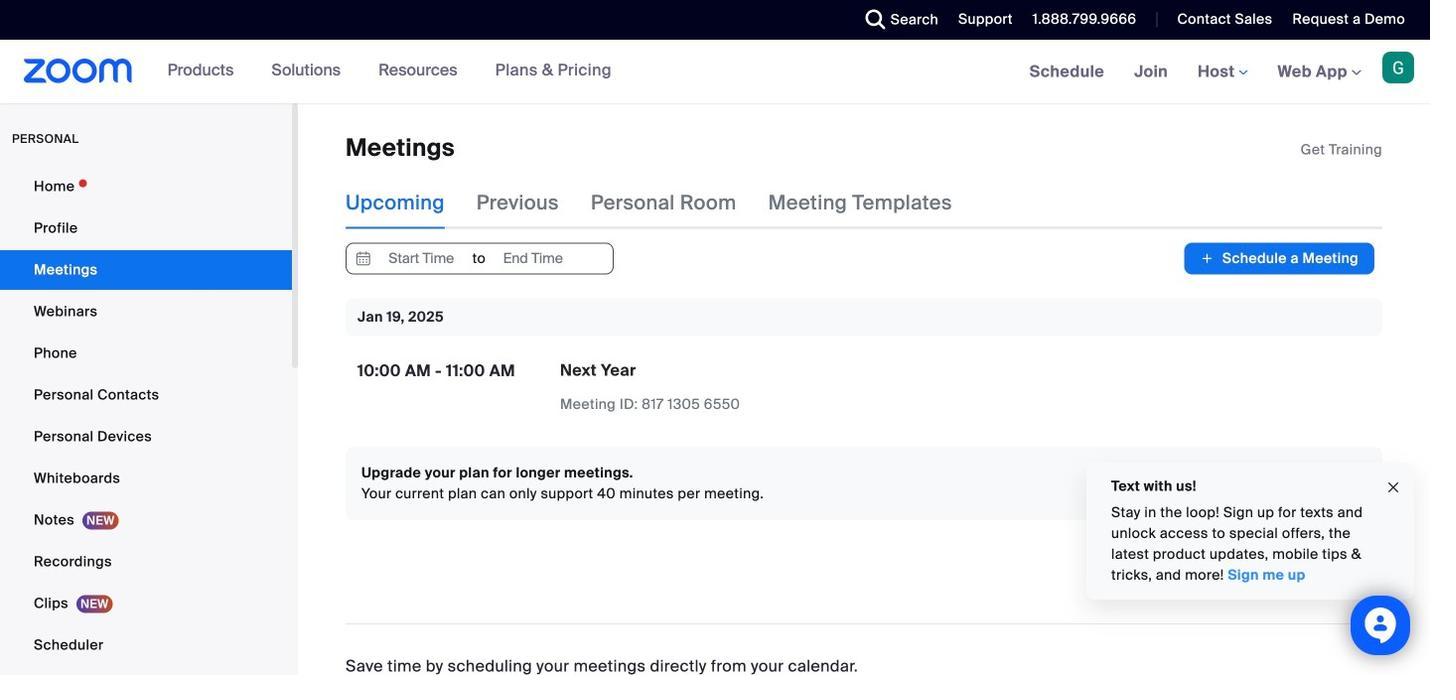Task type: describe. For each thing, give the bounding box(es) containing it.
add image
[[1200, 249, 1215, 269]]

profile picture image
[[1383, 52, 1414, 83]]

personal menu menu
[[0, 167, 292, 675]]

next year element
[[560, 360, 636, 381]]

Date Range Picker End field
[[487, 244, 579, 274]]

close image
[[1386, 477, 1401, 499]]



Task type: locate. For each thing, give the bounding box(es) containing it.
date image
[[352, 244, 375, 274]]

1 vertical spatial application
[[560, 360, 908, 415]]

zoom logo image
[[24, 59, 133, 83]]

0 vertical spatial application
[[1301, 140, 1383, 160]]

meetings navigation
[[1015, 40, 1430, 105]]

banner
[[0, 40, 1430, 105]]

product information navigation
[[153, 40, 627, 103]]

tabs of meeting tab list
[[346, 177, 984, 229]]

0 horizontal spatial application
[[560, 360, 908, 415]]

application
[[1301, 140, 1383, 160], [560, 360, 908, 415]]

Date Range Picker Start field
[[375, 244, 467, 274]]

1 horizontal spatial application
[[1301, 140, 1383, 160]]



Task type: vqa. For each thing, say whether or not it's contained in the screenshot.
Sign In link
no



